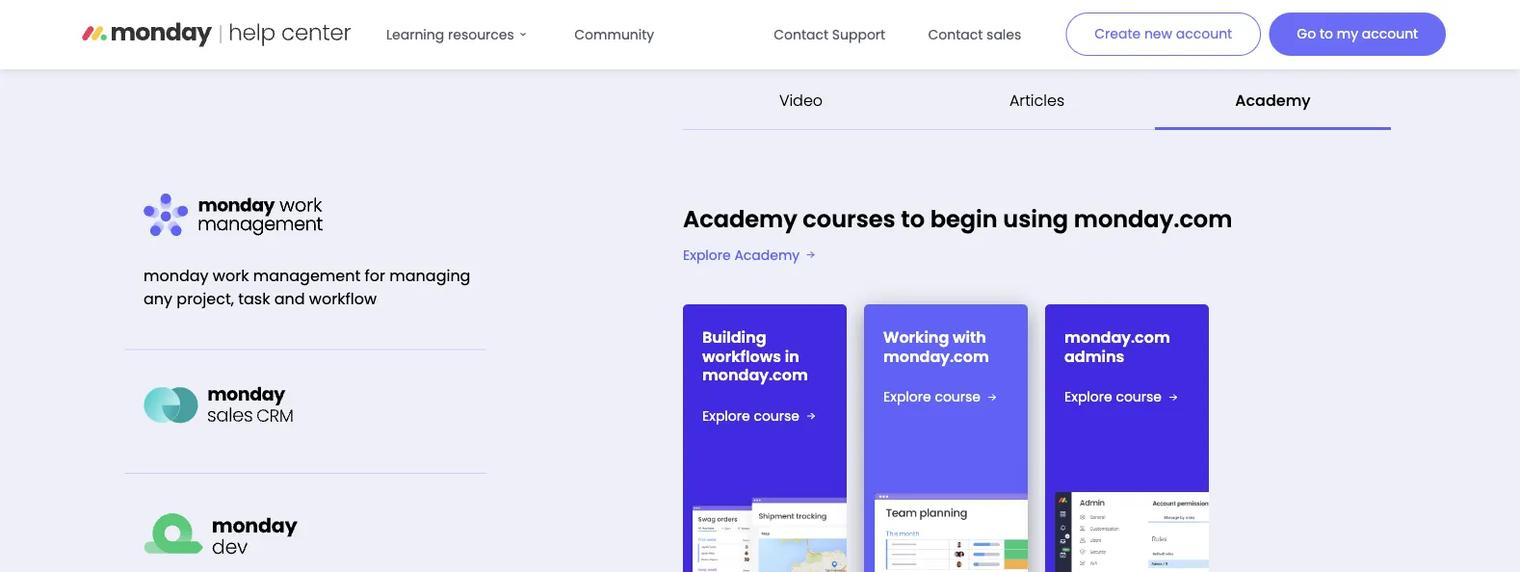 Task type: describe. For each thing, give the bounding box(es) containing it.
icon image for monday.com admins
[[1169, 394, 1178, 401]]

my
[[1338, 25, 1359, 43]]

explore course link for admins
[[1065, 388, 1178, 407]]

explore course for admins
[[1065, 388, 1162, 407]]

contact for contact support
[[774, 25, 829, 44]]

learning
[[386, 25, 445, 44]]

contact sales
[[929, 25, 1022, 44]]

explore course link for with
[[884, 388, 997, 407]]

explore academy link
[[683, 246, 816, 265]]

project,
[[177, 288, 234, 310]]

support
[[833, 25, 886, 44]]

create new account
[[1095, 25, 1233, 43]]

monday.com logo image
[[82, 15, 352, 54]]

0 vertical spatial to
[[1320, 25, 1334, 43]]

working with monday.com
[[884, 327, 990, 367]]

course for building workflows in monday.com
[[754, 407, 800, 425]]

explore for building workflows in monday.com
[[703, 407, 750, 425]]

account inside 'link'
[[1177, 25, 1233, 43]]

logo monday dev image
[[144, 508, 299, 559]]

contact support link
[[763, 15, 897, 54]]

contact support
[[774, 25, 886, 44]]

and
[[274, 288, 305, 310]]

0 vertical spatial academy
[[683, 204, 798, 236]]

new
[[1145, 25, 1173, 43]]

logo monday sales image
[[144, 384, 306, 429]]

sales
[[987, 25, 1022, 44]]

explore academy
[[683, 246, 800, 265]]

course for working with monday.com
[[935, 388, 981, 407]]

go to my account
[[1298, 25, 1419, 43]]

explore for working with monday.com
[[884, 388, 932, 407]]

contact for contact sales
[[929, 25, 983, 44]]

course for monday.com admins
[[1116, 388, 1162, 407]]

community
[[575, 25, 655, 44]]

learning resources
[[386, 25, 515, 44]]



Task type: locate. For each thing, give the bounding box(es) containing it.
workflows
[[703, 345, 782, 367]]

1 vertical spatial to
[[902, 204, 925, 236]]

course down in at the right
[[754, 407, 800, 425]]

learning resources link
[[375, 15, 544, 54]]

monday work management for managing any project, task and workflow
[[144, 265, 471, 310]]

contact left support
[[774, 25, 829, 44]]

1 contact from the left
[[774, 25, 829, 44]]

to left begin
[[902, 204, 925, 236]]

0 horizontal spatial to
[[902, 204, 925, 236]]

icon image
[[988, 394, 997, 401], [1169, 394, 1178, 401], [807, 412, 816, 420]]

explore course for workflows
[[703, 407, 800, 425]]

monday
[[144, 265, 209, 287]]

logo monday work image
[[144, 193, 330, 239]]

account
[[1177, 25, 1233, 43], [1363, 25, 1419, 43]]

begin
[[931, 204, 998, 236]]

explore course down the working with monday.com
[[884, 388, 981, 407]]

1 horizontal spatial to
[[1320, 25, 1334, 43]]

explore down admins
[[1065, 388, 1113, 407]]

workflow
[[309, 288, 377, 310]]

icon image for working with monday.com
[[988, 394, 997, 401]]

managing
[[390, 265, 471, 287]]

contact sales link
[[917, 15, 1033, 54]]

icon image down 'monday.com admins'
[[1169, 394, 1178, 401]]

contact left sales
[[929, 25, 983, 44]]

explore for academy courses to begin using monday.com
[[683, 246, 731, 265]]

explore course link down the working with monday.com
[[884, 388, 997, 407]]

explore course link for workflows
[[703, 407, 816, 425]]

icon image down building workflows in monday.com
[[807, 412, 816, 420]]

using
[[1004, 204, 1069, 236]]

2 account from the left
[[1363, 25, 1419, 43]]

2 horizontal spatial course
[[1116, 388, 1162, 407]]

explore course down building workflows in monday.com
[[703, 407, 800, 425]]

community link
[[563, 15, 666, 54]]

working
[[884, 327, 950, 349]]

1 horizontal spatial explore course link
[[884, 388, 997, 407]]

1 account from the left
[[1177, 25, 1233, 43]]

1 horizontal spatial course
[[935, 388, 981, 407]]

with
[[953, 327, 987, 349]]

1 horizontal spatial contact
[[929, 25, 983, 44]]

create new account link
[[1066, 12, 1262, 56]]

course down 'monday.com admins'
[[1116, 388, 1162, 407]]

course down the working with monday.com
[[935, 388, 981, 407]]

explore down workflows
[[703, 407, 750, 425]]

0 horizontal spatial contact
[[774, 25, 829, 44]]

explore course link
[[884, 388, 997, 407], [1065, 388, 1178, 407], [703, 407, 816, 425]]

monday.com
[[1074, 204, 1233, 236], [1065, 327, 1171, 349], [884, 345, 990, 367], [703, 364, 808, 386]]

academy
[[683, 204, 798, 236], [735, 246, 800, 265]]

contact inside 'link'
[[774, 25, 829, 44]]

in
[[785, 345, 800, 367]]

courses
[[803, 204, 896, 236]]

work
[[213, 265, 249, 287]]

admins
[[1065, 345, 1125, 367]]

explore course
[[884, 388, 981, 407], [1065, 388, 1162, 407], [703, 407, 800, 425]]

2 horizontal spatial explore course link
[[1065, 388, 1178, 407]]

explore down the working with monday.com
[[884, 388, 932, 407]]

go
[[1298, 25, 1317, 43]]

resources
[[448, 25, 515, 44]]

create
[[1095, 25, 1141, 43]]

course
[[935, 388, 981, 407], [1116, 388, 1162, 407], [754, 407, 800, 425]]

explore course for with
[[884, 388, 981, 407]]

explore course link down building workflows in monday.com
[[703, 407, 816, 425]]

any
[[144, 288, 173, 310]]

academy up explore academy
[[683, 204, 798, 236]]

building workflows in monday.com
[[703, 327, 808, 386]]

academy up building
[[735, 246, 800, 265]]

2 contact from the left
[[929, 25, 983, 44]]

icon image down the working with monday.com
[[988, 394, 997, 401]]

task
[[238, 288, 270, 310]]

0 horizontal spatial account
[[1177, 25, 1233, 43]]

to
[[1320, 25, 1334, 43], [902, 204, 925, 236]]

management
[[253, 265, 361, 287]]

0 horizontal spatial course
[[754, 407, 800, 425]]

explore course down admins
[[1065, 388, 1162, 407]]

explore
[[683, 246, 731, 265], [884, 388, 932, 407], [1065, 388, 1113, 407], [703, 407, 750, 425]]

1 vertical spatial academy
[[735, 246, 800, 265]]

account right my
[[1363, 25, 1419, 43]]

contact
[[774, 25, 829, 44], [929, 25, 983, 44]]

explore course link down admins
[[1065, 388, 1178, 407]]

0 horizontal spatial icon image
[[807, 412, 816, 420]]

2 horizontal spatial explore course
[[1065, 388, 1162, 407]]

explore for monday.com admins
[[1065, 388, 1113, 407]]

for
[[365, 265, 386, 287]]

account right new on the right
[[1177, 25, 1233, 43]]

explore up building
[[683, 246, 731, 265]]

0 horizontal spatial explore course
[[703, 407, 800, 425]]

2 horizontal spatial icon image
[[1169, 394, 1178, 401]]

monday.com admins
[[1065, 327, 1171, 367]]

building
[[703, 327, 767, 349]]

to right go
[[1320, 25, 1334, 43]]

1 horizontal spatial explore course
[[884, 388, 981, 407]]

1 horizontal spatial account
[[1363, 25, 1419, 43]]

1 horizontal spatial icon image
[[988, 394, 997, 401]]

icon image for building workflows in monday.com
[[807, 412, 816, 420]]

academy courses to begin using monday.com
[[683, 204, 1233, 236]]

go to my account link
[[1270, 13, 1447, 56]]

0 horizontal spatial explore course link
[[703, 407, 816, 425]]



Task type: vqa. For each thing, say whether or not it's contained in the screenshot.
Go to my account link at the top right of the page
yes



